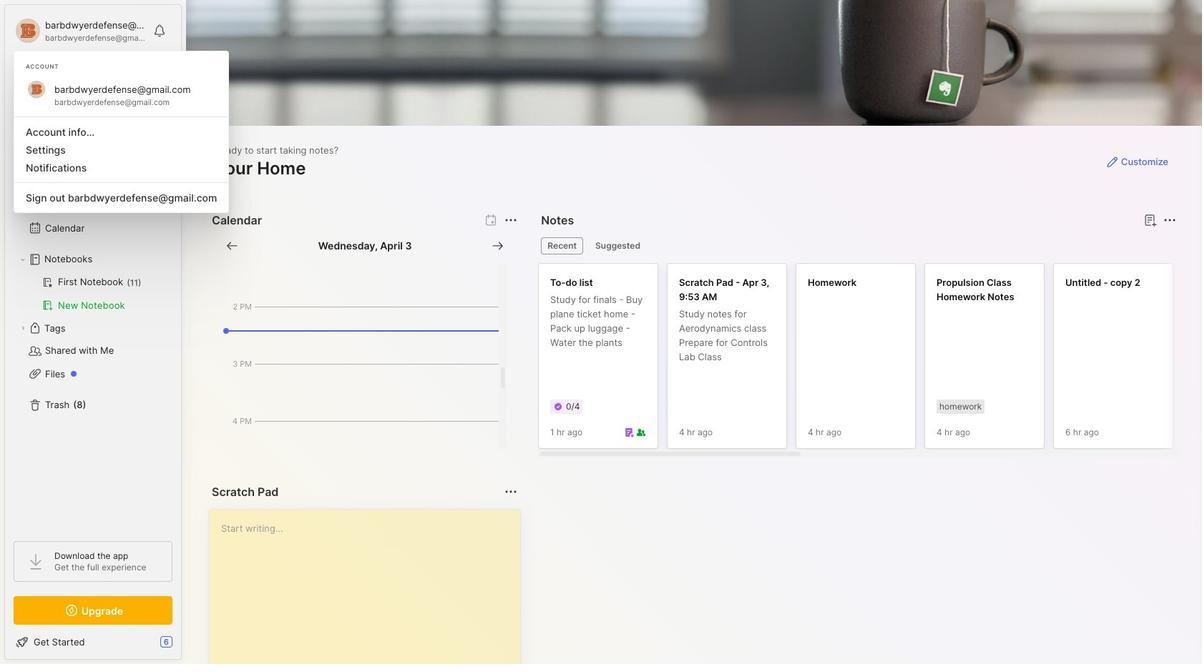 Task type: describe. For each thing, give the bounding box(es) containing it.
dropdown list menu
[[14, 111, 229, 207]]

expand tags image
[[19, 324, 27, 333]]

Search text field
[[39, 73, 160, 87]]

main element
[[0, 0, 186, 665]]

Help and Learning task checklist field
[[5, 631, 181, 654]]

1 tab from the left
[[541, 238, 583, 255]]

none search field inside main element
[[39, 71, 160, 88]]

2 more actions image from the top
[[503, 484, 520, 501]]

group inside tree
[[14, 271, 172, 317]]



Task type: locate. For each thing, give the bounding box(es) containing it.
tree
[[5, 140, 181, 529]]

1 vertical spatial more actions image
[[503, 484, 520, 501]]

0 vertical spatial more actions image
[[503, 212, 520, 229]]

tab
[[541, 238, 583, 255], [589, 238, 647, 255]]

row group
[[538, 263, 1202, 458]]

Start writing… text field
[[221, 510, 520, 665]]

more actions image
[[503, 212, 520, 229], [503, 484, 520, 501]]

1 more actions image from the top
[[503, 212, 520, 229]]

expand notebooks image
[[19, 255, 27, 264]]

group
[[14, 271, 172, 317]]

1 horizontal spatial tab
[[589, 238, 647, 255]]

0 horizontal spatial tab
[[541, 238, 583, 255]]

None search field
[[39, 71, 160, 88]]

more actions image
[[1162, 212, 1179, 229]]

More actions field
[[501, 210, 521, 230], [1160, 210, 1180, 230], [501, 482, 521, 502]]

2 tab from the left
[[589, 238, 647, 255]]

tab list
[[541, 238, 1174, 255]]

click to collapse image
[[181, 638, 191, 656]]

Account field
[[14, 16, 146, 45]]

tree inside main element
[[5, 140, 181, 529]]

Choose date to view field
[[318, 239, 412, 253]]



Task type: vqa. For each thing, say whether or not it's contained in the screenshot.
search box in the main element
yes



